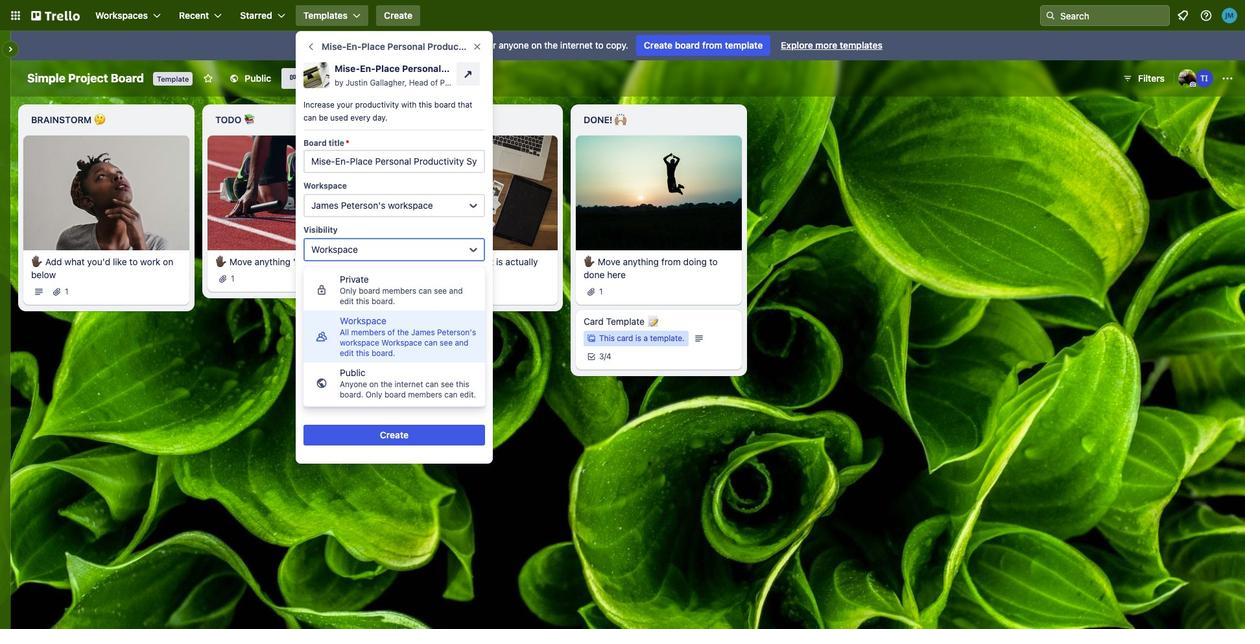 Task type: locate. For each thing, give the bounding box(es) containing it.
activity
[[304, 291, 335, 302]]

from inside ✋🏿 move anything from doing to done here
[[662, 256, 681, 267]]

the up the only
[[397, 328, 409, 337]]

2 vertical spatial on
[[369, 380, 379, 389]]

your up used
[[337, 100, 353, 110]]

members down cards
[[355, 291, 395, 302]]

1 vertical spatial only
[[366, 390, 383, 400]]

a down "📝"
[[644, 333, 648, 343]]

✋🏿 inside ✋🏿 move anything from doing to done here
[[584, 256, 596, 267]]

this inside private only board members can see and edit this board.
[[356, 296, 370, 306]]

workspaces inside dropdown button
[[95, 10, 148, 21]]

0 vertical spatial public
[[245, 73, 271, 84]]

to
[[595, 40, 604, 51], [129, 256, 138, 267], [710, 256, 718, 267], [473, 291, 481, 302]]

and down ✋🏿 move anything that is actually started here
[[449, 286, 463, 296]]

system right close popover icon
[[483, 41, 515, 52]]

1 horizontal spatial that
[[477, 256, 494, 267]]

BRAINSTORM 🤔 text field
[[23, 110, 189, 130]]

1 vertical spatial system
[[501, 63, 534, 74]]

board. inside workspace all members of the james peterson's workspace workspace can see and edit this board.
[[372, 348, 395, 358]]

create down upgrade button
[[380, 430, 409, 441]]

0 vertical spatial edit
[[340, 296, 354, 306]]

anything inside "link"
[[255, 256, 291, 267]]

1 horizontal spatial james
[[411, 328, 435, 337]]

peterson's inside workspace all members of the james peterson's workspace workspace can see and edit this board.
[[437, 328, 476, 337]]

1 horizontal spatial is
[[496, 256, 503, 267]]

on for anyone
[[532, 40, 542, 51]]

and down "keep cards"
[[337, 291, 353, 302]]

here inside ✋🏿 move anything from doing to done here
[[607, 269, 626, 280]]

✋🏿 for ✋🏿 add what you'd like to work on below
[[31, 256, 43, 267]]

can down increase
[[304, 113, 317, 123]]

Search field
[[1056, 6, 1170, 25]]

1 horizontal spatial internet
[[560, 40, 593, 51]]

with
[[401, 100, 417, 110]]

en- for mise-en-place personal productivity system by justin gallagher, head of product management @ trello
[[360, 63, 376, 74]]

✋🏿 for ✋🏿 move anything that is actually started here
[[400, 256, 411, 267]]

on inside ✋🏿 add what you'd like to work on below
[[163, 256, 173, 267]]

en- left sm 'icon'
[[346, 41, 362, 52]]

3 left 4
[[599, 351, 604, 361]]

1 horizontal spatial a
[[644, 333, 648, 343]]

here right done
[[607, 269, 626, 280]]

0 horizontal spatial peterson's
[[341, 200, 386, 211]]

productivity inside mise-en-place personal productivity system by justin gallagher, head of product management @ trello
[[444, 63, 498, 74]]

1 horizontal spatial workspaces
[[325, 345, 376, 356]]

return to previous screen image
[[306, 42, 317, 52]]

1 horizontal spatial only
[[366, 390, 383, 400]]

upgrade
[[429, 358, 464, 369]]

increase
[[304, 100, 335, 110]]

0 horizontal spatial that
[[458, 100, 473, 110]]

internet up upgrade
[[395, 380, 423, 389]]

0 horizontal spatial of
[[388, 328, 395, 337]]

justin
[[346, 78, 368, 88]]

the inside public anyone on the internet can see this board. only board members can edit.
[[381, 380, 393, 389]]

the
[[545, 40, 558, 51], [304, 304, 317, 315], [397, 328, 409, 337], [381, 380, 393, 389]]

1 horizontal spatial be
[[429, 291, 440, 302]]

board left title
[[304, 138, 327, 148]]

0 vertical spatial peterson's
[[341, 200, 386, 211]]

internet inside public anyone on the internet can see this board. only board members can edit.
[[395, 380, 423, 389]]

this
[[381, 40, 399, 51], [304, 332, 321, 343], [599, 333, 615, 343]]

0 horizontal spatial only
[[340, 286, 357, 296]]

0 vertical spatial on
[[532, 40, 542, 51]]

templates
[[303, 10, 348, 21]]

board. left will
[[372, 296, 395, 306]]

0 vertical spatial en-
[[346, 41, 362, 52]]

0 horizontal spatial template
[[446, 40, 482, 51]]

productivity up mise-en-place personal productivity system link
[[428, 41, 481, 52]]

show menu image
[[1222, 72, 1235, 85]]

0 horizontal spatial public
[[245, 73, 271, 84]]

to right like
[[129, 256, 138, 267]]

1 horizontal spatial template
[[606, 316, 645, 327]]

2 horizontal spatial this
[[599, 333, 615, 343]]

be inside "activity and members will not be copied to the new board."
[[429, 291, 440, 302]]

1 vertical spatial workspaces
[[325, 345, 376, 356]]

personal up head
[[402, 63, 441, 74]]

1 vertical spatial place
[[376, 63, 400, 74]]

3 ✋🏿 from the left
[[400, 256, 411, 267]]

be down increase
[[319, 113, 328, 123]]

1 anything from the left
[[255, 256, 291, 267]]

1 vertical spatial james
[[411, 328, 435, 337]]

anything for that
[[439, 256, 475, 267]]

starred
[[240, 10, 272, 21]]

template left explore
[[725, 40, 763, 51]]

board right project
[[111, 71, 144, 85]]

keep cards
[[324, 272, 371, 284]]

templates button
[[296, 5, 369, 26]]

board inside public anyone on the internet can see this board. only board members can edit.
[[385, 390, 406, 400]]

here up keep
[[324, 256, 343, 267]]

0 horizontal spatial anything
[[255, 256, 291, 267]]

can down the has
[[378, 345, 393, 356]]

0 horizontal spatial james
[[311, 200, 339, 211]]

new
[[320, 304, 337, 315]]

to right 'doing'
[[710, 256, 718, 267]]

anything for 'ready'
[[255, 256, 291, 267]]

0 horizontal spatial workspace
[[340, 338, 379, 348]]

mise- right "return to previous screen" icon on the left
[[322, 41, 346, 52]]

here up copied
[[432, 269, 451, 280]]

james up visibility
[[311, 200, 339, 211]]

1 horizontal spatial workspace
[[388, 200, 433, 211]]

template
[[446, 40, 482, 51], [725, 40, 763, 51]]

0 horizontal spatial this
[[304, 332, 321, 343]]

3 right the has
[[390, 332, 396, 343]]

create right copy.
[[644, 40, 673, 51]]

template left star or unstar board icon
[[157, 75, 189, 83]]

can left 10
[[425, 338, 438, 348]]

on
[[532, 40, 542, 51], [163, 256, 173, 267], [369, 380, 379, 389]]

your down open
[[466, 358, 485, 369]]

board.
[[372, 296, 395, 306], [339, 304, 366, 315], [372, 348, 395, 358], [340, 390, 364, 400]]

📝
[[647, 316, 659, 327]]

anything
[[255, 256, 291, 267], [439, 256, 475, 267], [623, 256, 659, 267]]

2 horizontal spatial anything
[[623, 256, 659, 267]]

day.
[[373, 113, 388, 123]]

0 vertical spatial mise-
[[322, 41, 346, 52]]

starred button
[[232, 5, 293, 26]]

anything inside ✋🏿 move anything from doing to done here
[[623, 256, 659, 267]]

to right copied
[[473, 291, 481, 302]]

2 horizontal spatial move
[[598, 256, 621, 267]]

system inside mise-en-place personal productivity system by justin gallagher, head of product management @ trello
[[501, 63, 534, 74]]

1 vertical spatial mise-
[[335, 63, 360, 74]]

brainstorm 🤔
[[31, 114, 106, 125]]

1 vertical spatial of
[[388, 328, 395, 337]]

customize views image
[[343, 72, 356, 85]]

1 vertical spatial a
[[644, 333, 648, 343]]

on inside public anyone on the internet can see this board. only board members can edit.
[[369, 380, 379, 389]]

simple
[[27, 71, 66, 85]]

the up upgrade
[[381, 380, 393, 389]]

the inside workspace all members of the james peterson's workspace workspace can see and edit this board.
[[397, 328, 409, 337]]

✋🏿 inside "link"
[[215, 256, 227, 267]]

this right for
[[356, 348, 370, 358]]

2 ✋🏿 from the left
[[215, 256, 227, 267]]

internet
[[560, 40, 593, 51], [395, 380, 423, 389]]

1 edit from the top
[[340, 296, 354, 306]]

is left actually
[[496, 256, 503, 267]]

public up 'anyone'
[[340, 367, 366, 378]]

is right card
[[636, 333, 642, 343]]

public for public anyone on the internet can see this board. only board members can edit.
[[340, 367, 366, 378]]

0 vertical spatial a
[[410, 40, 415, 51]]

move inside ✋🏿 move anything that is actually started here
[[414, 256, 436, 267]]

of down mise-en-place personal productivity system link
[[431, 78, 438, 88]]

2 horizontal spatial here
[[607, 269, 626, 280]]

sm image
[[365, 40, 378, 53]]

0 vertical spatial of
[[431, 78, 438, 88]]

1 vertical spatial en-
[[360, 63, 376, 74]]

1 horizontal spatial template
[[725, 40, 763, 51]]

members
[[382, 286, 417, 296], [355, 291, 395, 302], [351, 328, 386, 337], [408, 390, 442, 400]]

0 vertical spatial create
[[384, 10, 413, 21]]

this inside public anyone on the internet can see this board. only board members can edit.
[[456, 380, 470, 389]]

workspace inside this workspace has 3 boards remaining. free workspaces can only have 10 open boards. for unlimited boards, upgrade your workspace.
[[324, 332, 370, 343]]

and right 10
[[455, 338, 469, 348]]

1 ✋🏿 from the left
[[31, 256, 43, 267]]

the right anyone
[[545, 40, 558, 51]]

0 vertical spatial internet
[[560, 40, 593, 51]]

this up doing ⚙️
[[419, 100, 432, 110]]

0 vertical spatial personal
[[388, 41, 425, 52]]

move inside ✋🏿 move anything from doing to done here
[[598, 256, 621, 267]]

0 horizontal spatial be
[[319, 113, 328, 123]]

workspace.
[[304, 371, 353, 382]]

the down the activity
[[304, 304, 317, 315]]

and inside private only board members can see and edit this board.
[[449, 286, 463, 296]]

mise- for mise-en-place personal productivity system
[[322, 41, 346, 52]]

0 horizontal spatial internet
[[395, 380, 423, 389]]

1 vertical spatial productivity
[[444, 63, 498, 74]]

1 vertical spatial from
[[662, 256, 681, 267]]

2 vertical spatial see
[[441, 380, 454, 389]]

move for ✋🏿 move anything 'ready' here
[[230, 256, 252, 267]]

board. inside private only board members can see and edit this board.
[[372, 296, 395, 306]]

3 anything from the left
[[623, 256, 659, 267]]

0 vertical spatial system
[[483, 41, 515, 52]]

only inside public anyone on the internet can see this board. only board members can edit.
[[366, 390, 383, 400]]

james up the have
[[411, 328, 435, 337]]

a left public
[[410, 40, 415, 51]]

members inside workspace all members of the james peterson's workspace workspace can see and edit this board.
[[351, 328, 386, 337]]

create button down upgrade button
[[304, 425, 485, 446]]

peterson's up open
[[437, 328, 476, 337]]

template left for
[[446, 40, 482, 51]]

title
[[329, 138, 344, 148]]

1 horizontal spatial of
[[431, 78, 438, 88]]

simple project board
[[27, 71, 144, 85]]

1 down ✋🏿 move anything 'ready' here
[[231, 274, 235, 283]]

see right "not"
[[434, 286, 447, 296]]

and inside workspace all members of the james peterson's workspace workspace can see and edit this board.
[[455, 338, 469, 348]]

1 horizontal spatial on
[[369, 380, 379, 389]]

this up free
[[304, 332, 321, 343]]

personal for mise-en-place personal productivity system by justin gallagher, head of product management @ trello
[[402, 63, 441, 74]]

2 edit from the top
[[340, 348, 354, 358]]

be right "not"
[[429, 291, 440, 302]]

personal right sm 'icon'
[[388, 41, 425, 52]]

1 vertical spatial your
[[466, 358, 485, 369]]

system for mise-en-place personal productivity system by justin gallagher, head of product management @ trello
[[501, 63, 534, 74]]

productivity for mise-en-place personal productivity system
[[428, 41, 481, 52]]

✋🏿 move anything from doing to done here link
[[584, 255, 734, 281]]

1 vertical spatial workspace
[[340, 338, 379, 348]]

public for public
[[245, 73, 271, 84]]

1 vertical spatial public
[[340, 367, 366, 378]]

on right anyone
[[532, 40, 542, 51]]

like
[[113, 256, 127, 267]]

public anyone on the internet can see this board. only board members can edit.
[[340, 367, 476, 400]]

board left by
[[304, 73, 329, 84]]

done!
[[584, 114, 613, 125]]

1 down done
[[599, 287, 603, 296]]

public button
[[221, 68, 279, 89]]

for
[[338, 358, 351, 369]]

see
[[434, 286, 447, 296], [440, 338, 453, 348], [441, 380, 454, 389]]

1 horizontal spatial your
[[466, 358, 485, 369]]

card
[[584, 316, 604, 327]]

public up 📚
[[245, 73, 271, 84]]

only down "keep cards"
[[340, 286, 357, 296]]

of left boards
[[388, 328, 395, 337]]

used
[[330, 113, 348, 123]]

create up the mise-en-place personal productivity system
[[384, 10, 413, 21]]

1 vertical spatial personal
[[402, 63, 441, 74]]

board. right the new
[[339, 304, 366, 315]]

2 anything from the left
[[439, 256, 475, 267]]

star or unstar board image
[[203, 73, 214, 84]]

board
[[111, 71, 144, 85], [304, 73, 329, 84], [304, 138, 327, 148]]

see down upgrade
[[441, 380, 454, 389]]

move
[[230, 256, 252, 267], [414, 256, 436, 267], [598, 256, 621, 267]]

increase your productivity with this board that can be used every day.
[[304, 100, 473, 123]]

2 move from the left
[[414, 256, 436, 267]]

1 horizontal spatial peterson's
[[437, 328, 476, 337]]

system up @
[[501, 63, 534, 74]]

personal inside mise-en-place personal productivity system by justin gallagher, head of product management @ trello
[[402, 63, 441, 74]]

see up upgrade
[[440, 338, 453, 348]]

this card is a template.
[[599, 333, 685, 343]]

0 vertical spatial james
[[311, 200, 339, 211]]

activity and members will not be copied to the new board.
[[304, 291, 481, 315]]

2 horizontal spatial on
[[532, 40, 542, 51]]

explore more templates
[[781, 40, 883, 51]]

todo 📚
[[215, 114, 256, 125]]

board for board
[[304, 73, 329, 84]]

✋🏿 move anything that is actually started here link
[[400, 255, 550, 281]]

2 horizontal spatial is
[[636, 333, 642, 343]]

0 horizontal spatial here
[[324, 256, 343, 267]]

1 move from the left
[[230, 256, 252, 267]]

board. down 'anyone'
[[340, 390, 364, 400]]

workspace inside workspace all members of the james peterson's workspace workspace can see and edit this board.
[[340, 338, 379, 348]]

james
[[311, 200, 339, 211], [411, 328, 435, 337]]

0 vertical spatial template
[[157, 75, 189, 83]]

0 vertical spatial that
[[458, 100, 473, 110]]

workspace
[[388, 200, 433, 211], [340, 338, 379, 348]]

0 vertical spatial workspace
[[388, 200, 433, 211]]

this for this workspace has 3 boards remaining. free workspaces can only have 10 open boards. for unlimited boards, upgrade your workspace.
[[304, 332, 321, 343]]

public inside button
[[245, 73, 271, 84]]

to inside ✋🏿 add what you'd like to work on below
[[129, 256, 138, 267]]

is
[[401, 40, 408, 51], [496, 256, 503, 267], [636, 333, 642, 343]]

1 horizontal spatial public
[[340, 367, 366, 378]]

0 vertical spatial your
[[337, 100, 353, 110]]

that left actually
[[477, 256, 494, 267]]

move inside "link"
[[230, 256, 252, 267]]

this right sm 'icon'
[[381, 40, 399, 51]]

0 horizontal spatial 3
[[390, 332, 396, 343]]

peterson's down *
[[341, 200, 386, 211]]

edit down all
[[340, 348, 354, 358]]

members inside "activity and members will not be copied to the new board."
[[355, 291, 395, 302]]

is left public
[[401, 40, 408, 51]]

board for board title *
[[304, 138, 327, 148]]

members inside private only board members can see and edit this board.
[[382, 286, 417, 296]]

TODO 📚 text field
[[208, 110, 374, 130]]

board. inside "activity and members will not be copied to the new board."
[[339, 304, 366, 315]]

this up edit.
[[456, 380, 470, 389]]

create button up the mise-en-place personal productivity system
[[376, 5, 421, 26]]

what
[[64, 256, 85, 267]]

0 vertical spatial only
[[340, 286, 357, 296]]

0 vertical spatial be
[[319, 113, 328, 123]]

0 vertical spatial create button
[[376, 5, 421, 26]]

mise- inside mise-en-place personal productivity system by justin gallagher, head of product management @ trello
[[335, 63, 360, 74]]

this down cards
[[356, 296, 370, 306]]

edit right the new
[[340, 296, 354, 306]]

1 vertical spatial internet
[[395, 380, 423, 389]]

✋🏿 move anything from doing to done here
[[584, 256, 718, 280]]

1 horizontal spatial 3
[[599, 351, 604, 361]]

done! 🙌🏽
[[584, 114, 627, 125]]

0 horizontal spatial move
[[230, 256, 252, 267]]

primary element
[[0, 0, 1246, 31]]

here for ✋🏿 move anything that is actually started here
[[432, 269, 451, 280]]

on right 'anyone'
[[369, 380, 379, 389]]

that down product
[[458, 100, 473, 110]]

0 horizontal spatial from
[[662, 256, 681, 267]]

1 vertical spatial be
[[429, 291, 440, 302]]

can down started
[[419, 286, 432, 296]]

0 vertical spatial 3
[[390, 332, 396, 343]]

4 ✋🏿 from the left
[[584, 256, 596, 267]]

this left card
[[599, 333, 615, 343]]

on right 'work'
[[163, 256, 173, 267]]

1 right will
[[415, 287, 419, 296]]

your inside this workspace has 3 boards remaining. free workspaces can only have 10 open boards. for unlimited boards, upgrade your workspace.
[[466, 358, 485, 369]]

0 horizontal spatial is
[[401, 40, 408, 51]]

anything up copied
[[439, 256, 475, 267]]

this inside this workspace has 3 boards remaining. free workspaces can only have 10 open boards. for unlimited boards, upgrade your workspace.
[[304, 332, 321, 343]]

boards.
[[304, 358, 335, 369]]

mise-
[[322, 41, 346, 52], [335, 63, 360, 74]]

1 horizontal spatial here
[[432, 269, 451, 280]]

anything left 'doing'
[[623, 256, 659, 267]]

en- up justin
[[360, 63, 376, 74]]

on for work
[[163, 256, 173, 267]]

mise- up by
[[335, 63, 360, 74]]

1 vertical spatial on
[[163, 256, 173, 267]]

card
[[617, 333, 633, 343]]

here inside ✋🏿 move anything that is actually started here
[[432, 269, 451, 280]]

create button
[[376, 5, 421, 26], [304, 425, 485, 446]]

0 horizontal spatial on
[[163, 256, 173, 267]]

only
[[340, 286, 357, 296], [366, 390, 383, 400]]

template.
[[650, 333, 685, 343]]

members right all
[[351, 328, 386, 337]]

place inside mise-en-place personal productivity system by justin gallagher, head of product management @ trello
[[376, 63, 400, 74]]

by
[[335, 78, 344, 88]]

public inside public anyone on the internet can see this board. only board members can edit.
[[340, 367, 366, 378]]

anything left 'ready'
[[255, 256, 291, 267]]

⚙️
[[432, 114, 443, 125]]

1 vertical spatial edit
[[340, 348, 354, 358]]

productivity up product
[[444, 63, 498, 74]]

anything inside ✋🏿 move anything that is actually started here
[[439, 256, 475, 267]]

brainstorm
[[31, 114, 92, 125]]

anyone
[[340, 380, 367, 389]]

boards,
[[395, 358, 426, 369]]

1 vertical spatial create
[[644, 40, 673, 51]]

internet left copy.
[[560, 40, 593, 51]]

board. down the has
[[372, 348, 395, 358]]

✋🏿 inside ✋🏿 move anything that is actually started here
[[400, 256, 411, 267]]

this member is an admin of this board. image
[[1191, 82, 1196, 88]]

add
[[45, 256, 62, 267]]

None text field
[[304, 150, 485, 173]]

can inside this workspace has 3 boards remaining. free workspaces can only have 10 open boards. for unlimited boards, upgrade your workspace.
[[378, 345, 393, 356]]

open information menu image
[[1200, 9, 1213, 22]]

1 vertical spatial peterson's
[[437, 328, 476, 337]]

0 horizontal spatial your
[[337, 100, 353, 110]]

be
[[319, 113, 328, 123], [429, 291, 440, 302]]

1 horizontal spatial move
[[414, 256, 436, 267]]

members down boards,
[[408, 390, 442, 400]]

board link
[[282, 68, 337, 89]]

1 horizontal spatial anything
[[439, 256, 475, 267]]

from
[[703, 40, 723, 51], [662, 256, 681, 267]]

en- inside mise-en-place personal productivity system by justin gallagher, head of product management @ trello
[[360, 63, 376, 74]]

0 vertical spatial is
[[401, 40, 408, 51]]

1 for ✋🏿 move anything that is actually started here
[[415, 287, 419, 296]]

can inside private only board members can see and edit this board.
[[419, 286, 432, 296]]

template
[[157, 75, 189, 83], [606, 316, 645, 327]]

✋🏿 inside ✋🏿 add what you'd like to work on below
[[31, 256, 43, 267]]

personal for mise-en-place personal productivity system
[[388, 41, 425, 52]]

product
[[440, 78, 469, 88]]

jeremy miller (jeremymiller198) image
[[1222, 8, 1238, 23]]

that inside increase your productivity with this board that can be used every day.
[[458, 100, 473, 110]]

only inside private only board members can see and edit this board.
[[340, 286, 357, 296]]

0 vertical spatial workspaces
[[95, 10, 148, 21]]

this for this card is a template.
[[599, 333, 615, 343]]

workspace all members of the james peterson's workspace workspace can see and edit this board.
[[340, 315, 476, 358]]

DONE! 🙌🏽 text field
[[576, 110, 742, 130]]

0 vertical spatial productivity
[[428, 41, 481, 52]]

members down started
[[382, 286, 417, 296]]

0 vertical spatial see
[[434, 286, 447, 296]]

template up card
[[606, 316, 645, 327]]

3 move from the left
[[598, 256, 621, 267]]

0 vertical spatial place
[[362, 41, 385, 52]]

anything for from
[[623, 256, 659, 267]]

3 inside this workspace has 3 boards remaining. free workspaces can only have 10 open boards. for unlimited boards, upgrade your workspace.
[[390, 332, 396, 343]]

edit inside workspace all members of the james peterson's workspace workspace can see and edit this board.
[[340, 348, 354, 358]]

only down 'anyone'
[[366, 390, 383, 400]]



Task type: vqa. For each thing, say whether or not it's contained in the screenshot.
'Nov'
no



Task type: describe. For each thing, give the bounding box(es) containing it.
DOING ⚙️ text field
[[392, 110, 558, 130]]

can down upgrade
[[426, 380, 439, 389]]

2 template from the left
[[725, 40, 763, 51]]

✋🏿 for ✋🏿 move anything 'ready' here
[[215, 256, 227, 267]]

can inside workspace all members of the james peterson's workspace workspace can see and edit this board.
[[425, 338, 438, 348]]

doing ⚙️
[[400, 114, 443, 125]]

this inside workspace all members of the james peterson's workspace workspace can see and edit this board.
[[356, 348, 370, 358]]

create inside primary element
[[384, 10, 413, 21]]

workspaces inside this workspace has 3 boards remaining. free workspaces can only have 10 open boards. for unlimited boards, upgrade your workspace.
[[325, 345, 376, 356]]

below
[[31, 269, 56, 280]]

this for this is a public template for anyone on the internet to copy.
[[381, 40, 399, 51]]

board inside private only board members can see and edit this board.
[[359, 286, 380, 296]]

trello
[[531, 78, 551, 88]]

1 down what
[[65, 287, 68, 296]]

see inside private only board members can see and edit this board.
[[434, 286, 447, 296]]

1 vertical spatial template
[[606, 316, 645, 327]]

10
[[438, 345, 448, 356]]

search image
[[1046, 10, 1056, 21]]

private only board members can see and edit this board.
[[340, 274, 463, 306]]

0 notifications image
[[1176, 8, 1191, 23]]

1 template from the left
[[446, 40, 482, 51]]

work
[[140, 256, 160, 267]]

1 vertical spatial 3
[[599, 351, 604, 361]]

✋🏿 add what you'd like to work on below
[[31, 256, 173, 280]]

✋🏿 for ✋🏿 move anything from doing to done here
[[584, 256, 596, 267]]

unlimited
[[354, 358, 392, 369]]

be inside increase your productivity with this board that can be used every day.
[[319, 113, 328, 123]]

system for mise-en-place personal productivity system
[[483, 41, 515, 52]]

✋🏿 move anything 'ready' here
[[215, 256, 343, 267]]

en- for mise-en-place personal productivity system
[[346, 41, 362, 52]]

todo
[[215, 114, 242, 125]]

doing
[[400, 114, 429, 125]]

head
[[409, 78, 428, 88]]

started
[[400, 269, 430, 280]]

2 vertical spatial create
[[380, 430, 409, 441]]

project
[[68, 71, 108, 85]]

the inside "activity and members will not be copied to the new board."
[[304, 304, 317, 315]]

this is a public template for anyone on the internet to copy.
[[381, 40, 629, 51]]

have
[[416, 345, 436, 356]]

will
[[397, 291, 410, 302]]

Board name text field
[[21, 68, 151, 89]]

board. inside public anyone on the internet can see this board. only board members can edit.
[[340, 390, 364, 400]]

here inside ✋🏿 move anything 'ready' here "link"
[[324, 256, 343, 267]]

1 for ✋🏿 move anything 'ready' here
[[231, 274, 235, 283]]

to inside ✋🏿 move anything from doing to done here
[[710, 256, 718, 267]]

@
[[521, 78, 529, 88]]

james peterson's workspace
[[311, 200, 433, 211]]

/
[[604, 351, 607, 361]]

explore more templates link
[[774, 35, 891, 56]]

1 horizontal spatial from
[[703, 40, 723, 51]]

gallagher,
[[370, 78, 407, 88]]

of inside workspace all members of the james peterson's workspace workspace can see and edit this board.
[[388, 328, 395, 337]]

'ready'
[[293, 256, 322, 267]]

has
[[373, 332, 388, 343]]

recent button
[[171, 5, 230, 26]]

to left copy.
[[595, 40, 604, 51]]

management
[[471, 78, 519, 88]]

move for ✋🏿 move anything from doing to done here
[[598, 256, 621, 267]]

back to home image
[[31, 5, 80, 26]]

this workspace has 3 boards remaining. free workspaces can only have 10 open boards. for unlimited boards, upgrade your workspace.
[[304, 332, 485, 382]]

of inside mise-en-place personal productivity system by justin gallagher, head of product management @ trello
[[431, 78, 438, 88]]

visibility
[[304, 225, 338, 235]]

0 horizontal spatial template
[[157, 75, 189, 83]]

2 vertical spatial is
[[636, 333, 642, 343]]

that inside ✋🏿 move anything that is actually started here
[[477, 256, 494, 267]]

🙌🏽
[[615, 114, 627, 125]]

can inside increase your productivity with this board that can be used every day.
[[304, 113, 317, 123]]

upgrade button
[[304, 389, 485, 409]]

you'd
[[87, 256, 110, 267]]

your inside increase your productivity with this board that can be used every day.
[[337, 100, 353, 110]]

card template 📝
[[584, 316, 659, 327]]

🤔
[[94, 114, 106, 125]]

boards
[[398, 332, 427, 343]]

dmugisha (dmugisha) image
[[1179, 69, 1197, 88]]

here for ✋🏿 move anything from doing to done here
[[607, 269, 626, 280]]

copy.
[[606, 40, 629, 51]]

4
[[607, 351, 612, 361]]

move for ✋🏿 move anything that is actually started here
[[414, 256, 436, 267]]

place for mise-en-place personal productivity system by justin gallagher, head of product management @ trello
[[376, 63, 400, 74]]

to inside "activity and members will not be copied to the new board."
[[473, 291, 481, 302]]

public
[[418, 40, 443, 51]]

board title *
[[304, 138, 350, 148]]

3 / 4
[[599, 351, 612, 361]]

productivity for mise-en-place personal productivity system by justin gallagher, head of product management @ trello
[[444, 63, 498, 74]]

create button inside primary element
[[376, 5, 421, 26]]

more
[[816, 40, 838, 51]]

private
[[340, 274, 369, 285]]

mise-en-place personal productivity system by justin gallagher, head of product management @ trello
[[335, 63, 551, 88]]

open
[[450, 345, 471, 356]]

is inside ✋🏿 move anything that is actually started here
[[496, 256, 503, 267]]

board inside increase your productivity with this board that can be used every day.
[[435, 100, 456, 110]]

recent
[[179, 10, 209, 21]]

see inside public anyone on the internet can see this board. only board members can edit.
[[441, 380, 454, 389]]

members inside public anyone on the internet can see this board. only board members can edit.
[[408, 390, 442, 400]]

mise-en-place personal productivity system
[[322, 41, 515, 52]]

remaining.
[[430, 332, 473, 343]]

*
[[346, 138, 350, 148]]

close popover image
[[472, 42, 483, 52]]

mise-en-place personal productivity system link
[[335, 62, 534, 75]]

not
[[413, 291, 427, 302]]

mise- for mise-en-place personal productivity system by justin gallagher, head of product management @ trello
[[335, 63, 360, 74]]

only
[[396, 345, 413, 356]]

create inside create board from template link
[[644, 40, 673, 51]]

📚
[[244, 114, 256, 125]]

edit inside private only board members can see and edit this board.
[[340, 296, 354, 306]]

upgrade
[[383, 393, 420, 404]]

templates
[[840, 40, 883, 51]]

every
[[350, 113, 371, 123]]

board inside text field
[[111, 71, 144, 85]]

anyone
[[499, 40, 529, 51]]

place for mise-en-place personal productivity system
[[362, 41, 385, 52]]

can left edit.
[[445, 390, 458, 400]]

1 vertical spatial create button
[[304, 425, 485, 446]]

create board from template link
[[636, 35, 771, 56]]

see inside workspace all members of the james peterson's workspace workspace can see and edit this board.
[[440, 338, 453, 348]]

this inside increase your productivity with this board that can be used every day.
[[419, 100, 432, 110]]

create board from template
[[644, 40, 763, 51]]

for
[[485, 40, 497, 51]]

and inside "activity and members will not be copied to the new board."
[[337, 291, 353, 302]]

trello inspiration (inspiringtaco) image
[[1196, 69, 1214, 88]]

0 horizontal spatial a
[[410, 40, 415, 51]]

doing
[[684, 256, 707, 267]]

free
[[304, 345, 322, 356]]

1 for ✋🏿 move anything from doing to done here
[[599, 287, 603, 296]]

done
[[584, 269, 605, 280]]

keep
[[324, 272, 346, 284]]

james inside workspace all members of the james peterson's workspace workspace can see and edit this board.
[[411, 328, 435, 337]]

✋🏿 add what you'd like to work on below link
[[31, 255, 182, 281]]

cards
[[348, 272, 371, 284]]

filters button
[[1119, 68, 1169, 89]]

explore
[[781, 40, 813, 51]]



